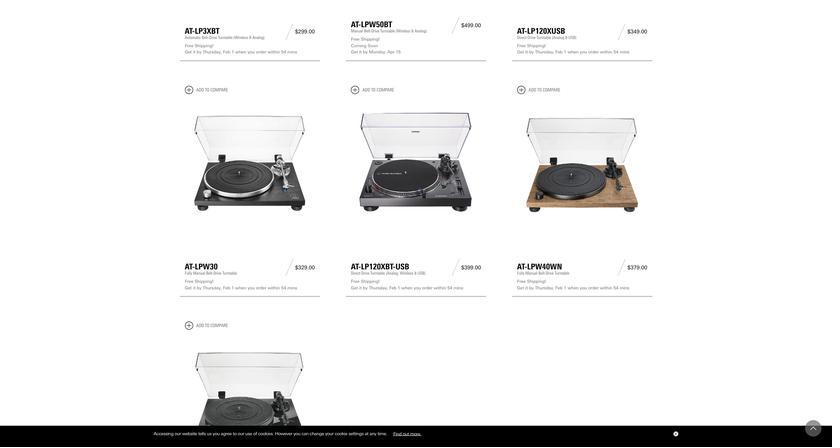 Task type: locate. For each thing, give the bounding box(es) containing it.
at-lp120xusb direct-drive turntable (analog & usb)
[[517, 26, 576, 40]]

manual inside at-lpw30 fully manual belt-drive turntable
[[193, 271, 205, 276]]

drive inside at-lp3xbt automatic belt-drive turntable (wireless & analog)
[[209, 35, 217, 40]]

0 horizontal spatial (wireless
[[234, 35, 248, 40]]

it down lpw30
[[193, 286, 196, 290]]

fully
[[185, 271, 192, 276], [517, 271, 525, 276]]

(analog,
[[386, 271, 399, 276]]

at lpw30 image
[[185, 99, 315, 229]]

by down lpw30
[[197, 286, 202, 290]]

get
[[185, 50, 192, 55], [351, 50, 358, 55], [517, 50, 524, 55], [185, 286, 192, 290], [351, 286, 358, 290], [517, 286, 524, 290]]

mins down $329.00
[[287, 286, 297, 290]]

divider line image
[[450, 17, 461, 34], [284, 24, 295, 40], [616, 24, 628, 40], [284, 259, 295, 276], [450, 259, 461, 276], [616, 259, 628, 276]]

add to compare button for lpw40wn
[[517, 86, 560, 94]]

to
[[205, 87, 209, 93], [371, 87, 376, 93], [537, 87, 542, 93], [205, 323, 209, 329], [233, 431, 237, 437]]

54
[[281, 50, 286, 55], [614, 50, 619, 55], [281, 286, 286, 290], [447, 286, 452, 290], [614, 286, 619, 290]]

15
[[396, 50, 401, 55]]

any
[[370, 431, 376, 437]]

feb down (analog on the top right of page
[[555, 50, 563, 55]]

1 down at-lpw30 fully manual belt-drive turntable
[[232, 286, 234, 290]]

drive inside at-lpw30 fully manual belt-drive turntable
[[213, 271, 221, 276]]

mins down $349.00
[[620, 50, 629, 55]]

fully inside at-lpw30 fully manual belt-drive turntable
[[185, 271, 192, 276]]

accessing
[[154, 431, 173, 437]]

$379.00
[[628, 265, 647, 271]]

direct- inside at-lp120xbt-usb direct-drive turntable (analog, wireless & usb)
[[351, 271, 361, 276]]

feb down (analog,
[[389, 286, 397, 290]]

fully left lpw40wn on the bottom of page
[[517, 271, 525, 276]]

manual
[[351, 29, 363, 34], [193, 271, 205, 276], [525, 271, 538, 276]]

1 vertical spatial direct-
[[351, 271, 361, 276]]

1 vertical spatial (wireless
[[234, 35, 248, 40]]

54 for at-lp120xbt-usb
[[447, 286, 452, 290]]

at- for lpw30
[[185, 262, 195, 272]]

at lp120xbt usb image
[[351, 99, 481, 229]]

thursday, down at-lpw40wn fully manual belt-drive turntable
[[535, 286, 554, 290]]

shipping! up soon
[[361, 37, 380, 42]]

our left use
[[238, 431, 244, 437]]

automatic
[[185, 35, 201, 40]]

1 horizontal spatial our
[[238, 431, 244, 437]]

at- inside at-lpw40wn fully manual belt-drive turntable
[[517, 262, 527, 272]]

shipping! down at-lpw40wn fully manual belt-drive turntable
[[527, 279, 546, 284]]

0 horizontal spatial manual
[[193, 271, 205, 276]]

1 horizontal spatial fully
[[517, 271, 525, 276]]

1 fully from the left
[[185, 271, 192, 276]]

when for at-lp120xbt-usb
[[401, 286, 412, 290]]

1 vertical spatial analog)
[[252, 35, 265, 40]]

at-lp3xbt automatic belt-drive turntable (wireless & analog)
[[185, 26, 265, 40]]

you
[[248, 50, 255, 55], [580, 50, 587, 55], [248, 286, 255, 290], [414, 286, 421, 290], [580, 286, 587, 290], [213, 431, 220, 437], [293, 431, 301, 437]]

time.
[[378, 431, 387, 437]]

at- for lpw40wn
[[517, 262, 527, 272]]

1 our from the left
[[175, 431, 181, 437]]

manual for at-lpw40wn
[[525, 271, 538, 276]]

analog)
[[415, 29, 427, 34], [252, 35, 265, 40]]

add to compare
[[196, 87, 228, 93], [362, 87, 394, 93], [529, 87, 560, 93], [196, 323, 228, 329]]

at- for lpw50bt
[[351, 20, 361, 29]]

shipping! down automatic
[[195, 43, 214, 48]]

1
[[232, 50, 234, 55], [564, 50, 566, 55], [232, 286, 234, 290], [398, 286, 400, 290], [564, 286, 566, 290]]

2 horizontal spatial manual
[[525, 271, 538, 276]]

usb)
[[569, 35, 576, 40], [418, 271, 426, 276]]

drive
[[371, 29, 379, 34], [209, 35, 217, 40], [528, 35, 536, 40], [213, 271, 221, 276], [361, 271, 369, 276], [546, 271, 554, 276]]

manual inside at-lpw40wn fully manual belt-drive turntable
[[525, 271, 538, 276]]

by
[[197, 50, 202, 55], [363, 50, 368, 55], [529, 50, 534, 55], [197, 286, 202, 290], [363, 286, 368, 290], [529, 286, 534, 290]]

it down automatic
[[193, 50, 196, 55]]

at- inside at-lp120xusb direct-drive turntable (analog & usb)
[[517, 26, 527, 36]]

0 vertical spatial analog)
[[415, 29, 427, 34]]

belt- inside at-lpw40wn fully manual belt-drive turntable
[[538, 271, 546, 276]]

at- inside at-lpw30 fully manual belt-drive turntable
[[185, 262, 195, 272]]

compare
[[210, 87, 228, 93], [377, 87, 394, 93], [543, 87, 560, 93], [210, 323, 228, 329]]

our
[[175, 431, 181, 437], [238, 431, 244, 437]]

belt- inside at-lpw50bt manual belt-drive turntable (wireless & analog)
[[364, 29, 371, 34]]

0 horizontal spatial direct-
[[351, 271, 361, 276]]

within for at-lpw30
[[268, 286, 280, 290]]

by down lp120xbt-
[[363, 286, 368, 290]]

drive inside at-lp120xusb direct-drive turntable (analog & usb)
[[528, 35, 536, 40]]

fully inside at-lpw40wn fully manual belt-drive turntable
[[517, 271, 525, 276]]

1 vertical spatial usb)
[[418, 271, 426, 276]]

compare for lpw40wn
[[543, 87, 560, 93]]

can
[[302, 431, 309, 437]]

shipping!
[[361, 37, 380, 42], [195, 43, 214, 48], [527, 43, 546, 48], [195, 279, 214, 284], [361, 279, 380, 284], [527, 279, 546, 284]]

free
[[351, 37, 360, 42], [185, 43, 193, 48], [517, 43, 526, 48], [185, 279, 193, 284], [351, 279, 360, 284], [517, 279, 526, 284]]

divider line image for at-lpw40wn
[[616, 259, 628, 276]]

lpw40wn
[[527, 262, 562, 272]]

get inside free shipping! coming soon get it by monday, apr 15
[[351, 50, 358, 55]]

it
[[193, 50, 196, 55], [359, 50, 362, 55], [525, 50, 528, 55], [193, 286, 196, 290], [359, 286, 362, 290], [525, 286, 528, 290]]

mins for at-lpw30
[[287, 286, 297, 290]]

turntable inside at-lpw30 fully manual belt-drive turntable
[[222, 271, 237, 276]]

by down coming
[[363, 50, 368, 55]]

at- for lp3xbt
[[185, 26, 195, 36]]

wireless
[[400, 271, 413, 276]]

turntable inside at-lp120xusb direct-drive turntable (analog & usb)
[[537, 35, 551, 40]]

(analog
[[552, 35, 564, 40]]

find out more.
[[393, 431, 421, 437]]

$499.00
[[461, 22, 481, 28]]

& inside at-lp120xbt-usb direct-drive turntable (analog, wireless & usb)
[[414, 271, 417, 276]]

when for at-lpw40wn
[[568, 286, 579, 290]]

1 down (analog,
[[398, 286, 400, 290]]

0 horizontal spatial usb)
[[418, 271, 426, 276]]

1 horizontal spatial (wireless
[[396, 29, 410, 34]]

order for at-lpw30
[[256, 286, 266, 290]]

to for lp120xbt-
[[371, 87, 376, 93]]

it down coming
[[359, 50, 362, 55]]

belt-
[[364, 29, 371, 34], [202, 35, 209, 40], [206, 271, 213, 276], [538, 271, 546, 276]]

at- inside at-lp3xbt automatic belt-drive turntable (wireless & analog)
[[185, 26, 195, 36]]

divider line image for at-lpw30
[[284, 259, 295, 276]]

thursday, down at-lpw30 fully manual belt-drive turntable
[[203, 286, 222, 290]]

turntable inside at-lp3xbt automatic belt-drive turntable (wireless & analog)
[[218, 35, 233, 40]]

(wireless inside at-lpw50bt manual belt-drive turntable (wireless & analog)
[[396, 29, 410, 34]]

0 vertical spatial direct-
[[517, 35, 528, 40]]

our left website
[[175, 431, 181, 437]]

at- inside at-lp120xbt-usb direct-drive turntable (analog, wireless & usb)
[[351, 262, 361, 272]]

2 fully from the left
[[517, 271, 525, 276]]

free shipping! coming soon get it by monday, apr 15
[[351, 37, 401, 55]]

feb
[[223, 50, 230, 55], [555, 50, 563, 55], [223, 286, 230, 290], [389, 286, 397, 290], [555, 286, 563, 290]]

thursday, for at-lp120xbt-usb
[[369, 286, 388, 290]]

within for at-lpw40wn
[[600, 286, 612, 290]]

tells
[[198, 431, 206, 437]]

1 horizontal spatial direct-
[[517, 35, 528, 40]]

analog) inside at-lp3xbt automatic belt-drive turntable (wireless & analog)
[[252, 35, 265, 40]]

0 horizontal spatial our
[[175, 431, 181, 437]]

0 vertical spatial (wireless
[[396, 29, 410, 34]]

shipping! down at-lp120xusb direct-drive turntable (analog & usb)
[[527, 43, 546, 48]]

find out more. link
[[388, 429, 426, 439]]

turntable
[[380, 29, 395, 34], [218, 35, 233, 40], [537, 35, 551, 40], [222, 271, 237, 276], [370, 271, 385, 276], [555, 271, 569, 276]]

feb down at-lpw40wn fully manual belt-drive turntable
[[555, 286, 563, 290]]

your
[[325, 431, 334, 437]]

mins down $379.00
[[620, 286, 629, 290]]

use
[[245, 431, 252, 437]]

usb) right (analog on the top right of page
[[569, 35, 576, 40]]

1 horizontal spatial usb)
[[569, 35, 576, 40]]

1 horizontal spatial manual
[[351, 29, 363, 34]]

thursday, for at-lpw30
[[203, 286, 222, 290]]

mins down $399.00
[[454, 286, 463, 290]]

however
[[275, 431, 292, 437]]

thursday,
[[203, 50, 222, 55], [535, 50, 554, 55], [203, 286, 222, 290], [369, 286, 388, 290], [535, 286, 554, 290]]

0 horizontal spatial analog)
[[252, 35, 265, 40]]

agree
[[221, 431, 232, 437]]

analog) for lpw50bt
[[415, 29, 427, 34]]

direct-
[[517, 35, 528, 40], [351, 271, 361, 276]]

drive inside at-lp120xbt-usb direct-drive turntable (analog, wireless & usb)
[[361, 271, 369, 276]]

mins for at-lpw40wn
[[620, 286, 629, 290]]

1 down (analog on the top right of page
[[564, 50, 566, 55]]

1 down at-lpw40wn fully manual belt-drive turntable
[[564, 286, 566, 290]]

it down at-lp120xusb direct-drive turntable (analog & usb)
[[525, 50, 528, 55]]

& inside at-lp3xbt automatic belt-drive turntable (wireless & analog)
[[249, 35, 251, 40]]

fully left lpw30
[[185, 271, 192, 276]]

at- inside at-lpw50bt manual belt-drive turntable (wireless & analog)
[[351, 20, 361, 29]]

$399.00
[[461, 265, 481, 271]]

divider line image for at-lp120xusb
[[616, 24, 628, 40]]

thursday, for at-lpw40wn
[[535, 286, 554, 290]]

apr
[[387, 50, 395, 55]]

usb
[[396, 262, 409, 272]]

at lpw40wn image
[[517, 99, 647, 229]]

1 horizontal spatial analog)
[[415, 29, 427, 34]]

cookies.
[[258, 431, 274, 437]]

0 vertical spatial usb)
[[569, 35, 576, 40]]

(wireless
[[396, 29, 410, 34], [234, 35, 248, 40]]

add
[[196, 87, 204, 93], [362, 87, 370, 93], [529, 87, 536, 93], [196, 323, 204, 329]]

usb) right 'wireless'
[[418, 271, 426, 276]]

mins
[[287, 50, 297, 55], [620, 50, 629, 55], [287, 286, 297, 290], [454, 286, 463, 290], [620, 286, 629, 290]]

when
[[235, 50, 246, 55], [568, 50, 579, 55], [235, 286, 246, 290], [401, 286, 412, 290], [568, 286, 579, 290]]

at-lpw40wn fully manual belt-drive turntable
[[517, 262, 569, 276]]

at- for lp120xbt-
[[351, 262, 361, 272]]

0 horizontal spatial fully
[[185, 271, 192, 276]]

turntable inside at-lp120xbt-usb direct-drive turntable (analog, wireless & usb)
[[370, 271, 385, 276]]

add to compare button
[[185, 86, 228, 94], [351, 86, 394, 94], [517, 86, 560, 94], [185, 322, 228, 330]]

analog) inside at-lpw50bt manual belt-drive turntable (wireless & analog)
[[415, 29, 427, 34]]

(wireless inside at-lp3xbt automatic belt-drive turntable (wireless & analog)
[[234, 35, 248, 40]]

at-
[[351, 20, 361, 29], [185, 26, 195, 36], [517, 26, 527, 36], [185, 262, 195, 272], [351, 262, 361, 272], [517, 262, 527, 272]]

shipping! down at-lpw30 fully manual belt-drive turntable
[[195, 279, 214, 284]]

add for lpw30
[[196, 87, 204, 93]]

mins for at-lp120xbt-usb
[[454, 286, 463, 290]]

feb down at-lpw30 fully manual belt-drive turntable
[[223, 286, 230, 290]]

of
[[253, 431, 257, 437]]

within
[[268, 50, 280, 55], [600, 50, 612, 55], [268, 286, 280, 290], [434, 286, 446, 290], [600, 286, 612, 290]]

analog) for lp3xbt
[[252, 35, 265, 40]]

feb for at-lpw30
[[223, 286, 230, 290]]

&
[[411, 29, 414, 34], [249, 35, 251, 40], [565, 35, 568, 40], [414, 271, 417, 276]]

free shipping! get it by thursday, feb 1 when you order within 54 mins
[[185, 43, 297, 55], [517, 43, 629, 55], [185, 279, 297, 290], [351, 279, 463, 290], [517, 279, 629, 290]]

at-lpw50bt manual belt-drive turntable (wireless & analog)
[[351, 20, 427, 34]]

thursday, down (analog,
[[369, 286, 388, 290]]

order
[[256, 50, 266, 55], [588, 50, 599, 55], [256, 286, 266, 290], [422, 286, 433, 290], [588, 286, 599, 290]]



Task type: describe. For each thing, give the bounding box(es) containing it.
free shipping! get it by thursday, feb 1 when you order within 54 mins for at-lp120xbt-usb
[[351, 279, 463, 290]]

belt- inside at-lp3xbt automatic belt-drive turntable (wireless & analog)
[[202, 35, 209, 40]]

shipping! inside free shipping! coming soon get it by monday, apr 15
[[361, 37, 380, 42]]

turntable inside at-lpw40wn fully manual belt-drive turntable
[[555, 271, 569, 276]]

add for lp120xbt-
[[362, 87, 370, 93]]

drive inside at-lpw40wn fully manual belt-drive turntable
[[546, 271, 554, 276]]

$299.00
[[295, 29, 315, 35]]

& inside at-lpw50bt manual belt-drive turntable (wireless & analog)
[[411, 29, 414, 34]]

arrow up image
[[810, 426, 816, 432]]

to for lpw30
[[205, 87, 209, 93]]

& inside at-lp120xusb direct-drive turntable (analog & usb)
[[565, 35, 568, 40]]

(wireless for at-lpw50bt
[[396, 29, 410, 34]]

thursday, down lp3xbt
[[203, 50, 222, 55]]

lp120xbt-
[[361, 262, 396, 272]]

drive inside at-lpw50bt manual belt-drive turntable (wireless & analog)
[[371, 29, 379, 34]]

2 our from the left
[[238, 431, 244, 437]]

mins down $299.00
[[287, 50, 297, 55]]

free inside free shipping! coming soon get it by monday, apr 15
[[351, 37, 360, 42]]

monday,
[[369, 50, 386, 55]]

at-lp120xbt-usb direct-drive turntable (analog, wireless & usb)
[[351, 262, 426, 276]]

lp120xusb
[[527, 26, 565, 36]]

by down at-lpw40wn fully manual belt-drive turntable
[[529, 286, 534, 290]]

feb for at-lpw40wn
[[555, 286, 563, 290]]

out
[[403, 431, 409, 437]]

by down automatic
[[197, 50, 202, 55]]

54 for at-lpw40wn
[[614, 286, 619, 290]]

by inside free shipping! coming soon get it by monday, apr 15
[[363, 50, 368, 55]]

free shipping! get it by thursday, feb 1 when you order within 54 mins for at-lpw30
[[185, 279, 297, 290]]

manual for at-lpw30
[[193, 271, 205, 276]]

usb) inside at-lp120xusb direct-drive turntable (analog & usb)
[[569, 35, 576, 40]]

usb) inside at-lp120xbt-usb direct-drive turntable (analog, wireless & usb)
[[418, 271, 426, 276]]

belt- inside at-lpw30 fully manual belt-drive turntable
[[206, 271, 213, 276]]

change
[[310, 431, 324, 437]]

soon
[[368, 43, 378, 48]]

it inside free shipping! coming soon get it by monday, apr 15
[[359, 50, 362, 55]]

compare for lp120xbt-
[[377, 87, 394, 93]]

to for lpw40wn
[[537, 87, 542, 93]]

thursday, down at-lp120xusb direct-drive turntable (analog & usb)
[[535, 50, 554, 55]]

at-lpw30 fully manual belt-drive turntable
[[185, 262, 237, 276]]

coming
[[351, 43, 367, 48]]

feb for at-lp120xbt-usb
[[389, 286, 397, 290]]

divider line image for at-lp3xbt
[[284, 24, 295, 40]]

direct- inside at-lp120xusb direct-drive turntable (analog & usb)
[[517, 35, 528, 40]]

fully for at-lpw30
[[185, 271, 192, 276]]

order for at-lpw40wn
[[588, 286, 599, 290]]

find
[[393, 431, 402, 437]]

add to compare for lpw30
[[196, 87, 228, 93]]

$349.00
[[628, 29, 647, 35]]

shipping! down lp120xbt-
[[361, 279, 380, 284]]

when for at-lpw30
[[235, 286, 246, 290]]

fully for at-lpw40wn
[[517, 271, 525, 276]]

within for at-lp120xbt-usb
[[434, 286, 446, 290]]

it down at-lpw40wn fully manual belt-drive turntable
[[525, 286, 528, 290]]

1 for at-lpw30
[[232, 286, 234, 290]]

lp3xbt
[[195, 26, 220, 36]]

cookie
[[335, 431, 347, 437]]

accessing our website tells us you agree to our use of cookies. however you can change your cookie settings at any time.
[[154, 431, 388, 437]]

more.
[[410, 431, 421, 437]]

lpw50bt
[[361, 20, 392, 29]]

by down at-lp120xusb direct-drive turntable (analog & usb)
[[529, 50, 534, 55]]

compare for lpw30
[[210, 87, 228, 93]]

order for at-lp120xbt-usb
[[422, 286, 433, 290]]

turntable inside at-lpw50bt manual belt-drive turntable (wireless & analog)
[[380, 29, 395, 34]]

at- for lp120xusb
[[517, 26, 527, 36]]

free shipping! get it by thursday, feb 1 when you order within 54 mins for at-lpw40wn
[[517, 279, 629, 290]]

us
[[207, 431, 212, 437]]

at lpw50pb image
[[185, 335, 315, 447]]

settings
[[349, 431, 364, 437]]

website
[[182, 431, 197, 437]]

1 down at-lp3xbt automatic belt-drive turntable (wireless & analog)
[[232, 50, 234, 55]]

cross image
[[674, 433, 677, 436]]

add for lpw40wn
[[529, 87, 536, 93]]

feb down at-lp3xbt automatic belt-drive turntable (wireless & analog)
[[223, 50, 230, 55]]

1 for at-lp120xbt-usb
[[398, 286, 400, 290]]

1 for at-lpw40wn
[[564, 286, 566, 290]]

add to compare for lp120xbt-
[[362, 87, 394, 93]]

divider line image for at-lpw50bt
[[450, 17, 461, 34]]

lpw30
[[195, 262, 218, 272]]

add to compare for lpw40wn
[[529, 87, 560, 93]]

at
[[365, 431, 368, 437]]

divider line image for at-lp120xbt-usb
[[450, 259, 461, 276]]

(wireless for at-lp3xbt
[[234, 35, 248, 40]]

it down lp120xbt-
[[359, 286, 362, 290]]

54 for at-lpw30
[[281, 286, 286, 290]]

add to compare button for lp120xbt-
[[351, 86, 394, 94]]

add to compare button for lpw30
[[185, 86, 228, 94]]

manual inside at-lpw50bt manual belt-drive turntable (wireless & analog)
[[351, 29, 363, 34]]

$329.00
[[295, 265, 315, 271]]



Task type: vqa. For each thing, say whether or not it's contained in the screenshot.


